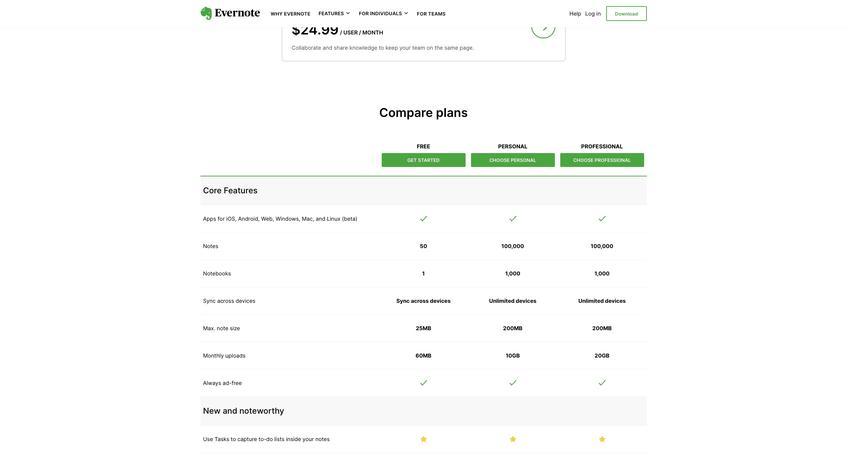 Task type: vqa. For each thing, say whether or not it's contained in the screenshot.
Collect,
no



Task type: describe. For each thing, give the bounding box(es) containing it.
lists
[[274, 436, 285, 443]]

knowledge
[[350, 44, 378, 51]]

for teams
[[417, 11, 446, 17]]

get started link
[[382, 153, 466, 167]]

0 vertical spatial to
[[379, 44, 384, 51]]

individuals
[[370, 11, 402, 16]]

ios,
[[226, 216, 237, 222]]

noteworthy
[[240, 406, 284, 416]]

monthly uploads
[[203, 353, 246, 359]]

inside
[[286, 436, 301, 443]]

0 vertical spatial professional
[[582, 143, 623, 150]]

1 1,000 from the left
[[506, 270, 521, 277]]

max.
[[203, 325, 215, 332]]

features inside features button
[[319, 11, 344, 16]]

tasks
[[215, 436, 229, 443]]

help
[[570, 10, 581, 17]]

4 devices from the left
[[605, 298, 626, 305]]

1 vertical spatial professional
[[595, 157, 631, 163]]

2 1,000 from the left
[[595, 270, 610, 277]]

monthly
[[203, 353, 224, 359]]

use tasks to capture to-do lists inside your notes
[[203, 436, 330, 443]]

log
[[586, 10, 595, 17]]

3 devices from the left
[[516, 298, 537, 305]]

and for noteworthy
[[223, 406, 237, 416]]

for for for individuals
[[359, 11, 369, 16]]

always
[[203, 380, 221, 387]]

core features
[[203, 186, 258, 196]]

teams for for teams
[[428, 11, 446, 17]]

choose personal link
[[471, 153, 555, 167]]

new and noteworthy
[[203, 406, 284, 416]]

get
[[407, 157, 417, 163]]

share
[[334, 44, 348, 51]]

for individuals button
[[359, 10, 409, 17]]

10gb
[[506, 353, 520, 359]]

$ 24.99 / user / month
[[292, 21, 383, 38]]

evernote logo image
[[200, 7, 260, 20]]

0 horizontal spatial your
[[303, 436, 314, 443]]

collaborate
[[292, 44, 321, 51]]

2 100,000 from the left
[[591, 243, 614, 250]]

2 devices from the left
[[430, 298, 451, 305]]

keep
[[386, 44, 398, 51]]

download
[[615, 11, 638, 17]]

always ad-free
[[203, 380, 242, 387]]

web,
[[261, 216, 274, 222]]

$
[[292, 21, 301, 38]]

ad-
[[223, 380, 232, 387]]

in
[[597, 10, 601, 17]]

0 vertical spatial personal
[[498, 143, 528, 150]]

1
[[422, 270, 425, 277]]

2 unlimited from the left
[[579, 298, 604, 305]]

download link
[[607, 6, 647, 21]]

started
[[418, 157, 440, 163]]

to-
[[259, 436, 266, 443]]

do
[[266, 436, 273, 443]]

choose for personal
[[490, 157, 510, 163]]

(beta)
[[342, 216, 358, 222]]

1 / from the left
[[340, 29, 342, 36]]

max. note size
[[203, 325, 240, 332]]

20gb
[[595, 353, 610, 359]]

choose personal
[[490, 157, 536, 163]]

apps for ios, android, web, windows, mac, and linux (beta)
[[203, 216, 358, 222]]

windows,
[[276, 216, 301, 222]]

size
[[230, 325, 240, 332]]

1 unlimited devices from the left
[[489, 298, 537, 305]]



Task type: locate. For each thing, give the bounding box(es) containing it.
1 horizontal spatial teams
[[428, 11, 446, 17]]

0 horizontal spatial teams
[[337, 5, 365, 15]]

1 horizontal spatial 200mb
[[593, 325, 612, 332]]

for individuals
[[359, 11, 402, 16]]

0 horizontal spatial unlimited devices
[[489, 298, 537, 305]]

1 200mb from the left
[[503, 325, 523, 332]]

2 sync from the left
[[397, 298, 410, 305]]

200mb up 10gb
[[503, 325, 523, 332]]

200mb
[[503, 325, 523, 332], [593, 325, 612, 332]]

1 vertical spatial to
[[231, 436, 236, 443]]

1 horizontal spatial 100,000
[[591, 243, 614, 250]]

why evernote link
[[271, 10, 311, 17]]

notes
[[316, 436, 330, 443]]

team
[[412, 44, 425, 51]]

0 vertical spatial features
[[319, 11, 344, 16]]

1 horizontal spatial unlimited devices
[[579, 298, 626, 305]]

evernote teams
[[292, 5, 365, 15]]

note
[[217, 325, 228, 332]]

2 / from the left
[[359, 29, 361, 36]]

2 sync across devices from the left
[[397, 298, 451, 305]]

1 horizontal spatial choose
[[574, 157, 594, 163]]

free
[[232, 380, 242, 387]]

notes
[[203, 243, 218, 250]]

1 horizontal spatial sync
[[397, 298, 410, 305]]

1 horizontal spatial your
[[400, 44, 411, 51]]

sync across devices
[[203, 298, 255, 305], [397, 298, 451, 305]]

1 sync from the left
[[203, 298, 216, 305]]

2 vertical spatial and
[[223, 406, 237, 416]]

to
[[379, 44, 384, 51], [231, 436, 236, 443]]

teams for evernote teams
[[337, 5, 365, 15]]

teams
[[337, 5, 365, 15], [428, 11, 446, 17]]

capture
[[238, 436, 257, 443]]

collaborate and share knowledge to keep your team on the same page.
[[292, 44, 474, 51]]

personal
[[498, 143, 528, 150], [511, 157, 536, 163]]

0 horizontal spatial for
[[359, 11, 369, 16]]

the
[[435, 44, 443, 51]]

features right core
[[224, 186, 258, 196]]

across up '25mb'
[[411, 298, 429, 305]]

1 horizontal spatial for
[[417, 11, 427, 17]]

1 vertical spatial personal
[[511, 157, 536, 163]]

1 devices from the left
[[236, 298, 255, 305]]

features up $ 24.99 / user / month
[[319, 11, 344, 16]]

50
[[420, 243, 427, 250]]

evernote up 24.99
[[292, 5, 335, 15]]

0 horizontal spatial to
[[231, 436, 236, 443]]

/ right user
[[359, 29, 361, 36]]

choose for professional
[[574, 157, 594, 163]]

evernote up the $ at the top
[[284, 11, 311, 17]]

log in
[[586, 10, 601, 17]]

evernote
[[292, 5, 335, 15], [284, 11, 311, 17]]

0 horizontal spatial sync
[[203, 298, 216, 305]]

0 horizontal spatial features
[[224, 186, 258, 196]]

/
[[340, 29, 342, 36], [359, 29, 361, 36]]

1 horizontal spatial sync across devices
[[397, 298, 451, 305]]

1 vertical spatial and
[[316, 216, 326, 222]]

free
[[417, 143, 430, 150]]

/ left user
[[340, 29, 342, 36]]

use
[[203, 436, 213, 443]]

features button
[[319, 10, 351, 17]]

1,000
[[506, 270, 521, 277], [595, 270, 610, 277]]

0 horizontal spatial /
[[340, 29, 342, 36]]

your right keep
[[400, 44, 411, 51]]

log in link
[[586, 10, 601, 17]]

100,000
[[502, 243, 524, 250], [591, 243, 614, 250]]

get started
[[407, 157, 440, 163]]

0 horizontal spatial 200mb
[[503, 325, 523, 332]]

plans
[[436, 105, 468, 120]]

sync across devices up '25mb'
[[397, 298, 451, 305]]

notebooks
[[203, 270, 231, 277]]

1 horizontal spatial features
[[319, 11, 344, 16]]

1 horizontal spatial unlimited
[[579, 298, 604, 305]]

across
[[217, 298, 234, 305], [411, 298, 429, 305]]

0 horizontal spatial unlimited
[[489, 298, 515, 305]]

unlimited devices
[[489, 298, 537, 305], [579, 298, 626, 305]]

compare
[[379, 105, 433, 120]]

2 across from the left
[[411, 298, 429, 305]]

your left notes
[[303, 436, 314, 443]]

60mb
[[416, 353, 432, 359]]

1 vertical spatial features
[[224, 186, 258, 196]]

0 vertical spatial your
[[400, 44, 411, 51]]

1 unlimited from the left
[[489, 298, 515, 305]]

help link
[[570, 10, 581, 17]]

200mb up the 20gb
[[593, 325, 612, 332]]

for
[[218, 216, 225, 222]]

1 sync across devices from the left
[[203, 298, 255, 305]]

page.
[[460, 44, 474, 51]]

and for share
[[323, 44, 332, 51]]

for
[[359, 11, 369, 16], [417, 11, 427, 17]]

1 100,000 from the left
[[502, 243, 524, 250]]

features
[[319, 11, 344, 16], [224, 186, 258, 196]]

compare plans
[[379, 105, 468, 120]]

sync
[[203, 298, 216, 305], [397, 298, 410, 305]]

to left keep
[[379, 44, 384, 51]]

0 horizontal spatial sync across devices
[[203, 298, 255, 305]]

for inside 'button'
[[359, 11, 369, 16]]

for for for teams
[[417, 11, 427, 17]]

mac,
[[302, 216, 314, 222]]

across up note
[[217, 298, 234, 305]]

25mb
[[416, 325, 431, 332]]

apps
[[203, 216, 216, 222]]

same
[[445, 44, 458, 51]]

and right mac,
[[316, 216, 326, 222]]

choose professional link
[[560, 153, 644, 167]]

0 vertical spatial and
[[323, 44, 332, 51]]

unlimited
[[489, 298, 515, 305], [579, 298, 604, 305]]

1 horizontal spatial 1,000
[[595, 270, 610, 277]]

1 horizontal spatial /
[[359, 29, 361, 36]]

choose
[[490, 157, 510, 163], [574, 157, 594, 163]]

1 horizontal spatial to
[[379, 44, 384, 51]]

why
[[271, 11, 283, 17]]

choose professional
[[574, 157, 631, 163]]

your
[[400, 44, 411, 51], [303, 436, 314, 443]]

0 horizontal spatial across
[[217, 298, 234, 305]]

why evernote
[[271, 11, 311, 17]]

2 200mb from the left
[[593, 325, 612, 332]]

2 choose from the left
[[574, 157, 594, 163]]

and right "new"
[[223, 406, 237, 416]]

sync across devices up the size
[[203, 298, 255, 305]]

month
[[363, 29, 383, 36]]

user
[[344, 29, 358, 36]]

on
[[427, 44, 433, 51]]

for teams link
[[417, 10, 446, 17]]

and
[[323, 44, 332, 51], [316, 216, 326, 222], [223, 406, 237, 416]]

professional
[[582, 143, 623, 150], [595, 157, 631, 163]]

2 unlimited devices from the left
[[579, 298, 626, 305]]

0 horizontal spatial 1,000
[[506, 270, 521, 277]]

new
[[203, 406, 221, 416]]

1 choose from the left
[[490, 157, 510, 163]]

core
[[203, 186, 222, 196]]

0 horizontal spatial 100,000
[[502, 243, 524, 250]]

uploads
[[225, 353, 246, 359]]

and left share
[[323, 44, 332, 51]]

android,
[[238, 216, 260, 222]]

1 horizontal spatial across
[[411, 298, 429, 305]]

24.99
[[301, 21, 339, 38]]

to right the tasks
[[231, 436, 236, 443]]

0 horizontal spatial choose
[[490, 157, 510, 163]]

1 across from the left
[[217, 298, 234, 305]]

linux
[[327, 216, 341, 222]]

1 vertical spatial your
[[303, 436, 314, 443]]

devices
[[236, 298, 255, 305], [430, 298, 451, 305], [516, 298, 537, 305], [605, 298, 626, 305]]



